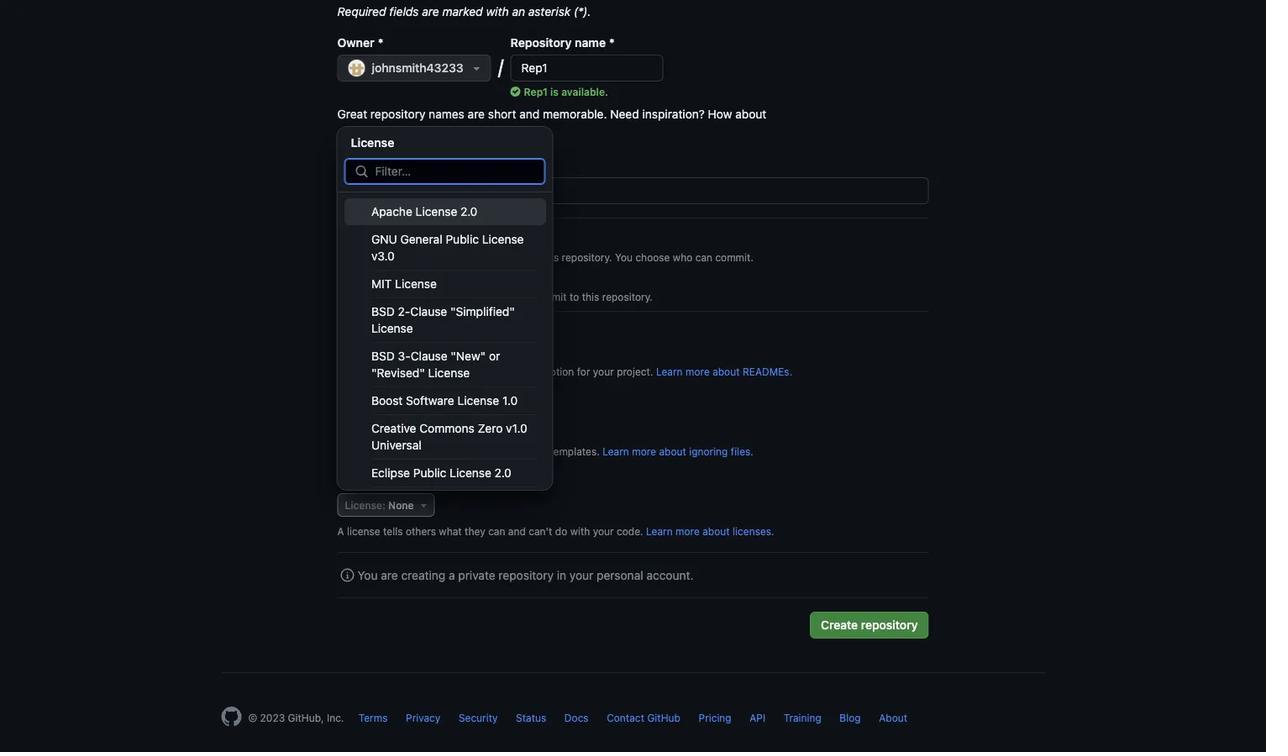 Task type: locate. For each thing, give the bounding box(es) containing it.
choose left commit.
[[636, 251, 670, 263]]

public up 'the'
[[445, 232, 479, 246]]

triangle down image
[[417, 498, 431, 512]]

0 vertical spatial add
[[358, 348, 380, 362]]

0 vertical spatial your
[[593, 366, 614, 377]]

1 horizontal spatial this
[[542, 251, 559, 263]]

1 vertical spatial this
[[582, 291, 600, 303]]

create repository button
[[810, 612, 929, 639]]

license right a
[[347, 525, 380, 537]]

github,
[[288, 712, 324, 724]]

license up the internet
[[482, 232, 524, 246]]

about left ignoring
[[659, 445, 687, 457]]

1 vertical spatial are
[[468, 107, 485, 121]]

1 vertical spatial you
[[391, 291, 409, 303]]

not
[[430, 445, 445, 457]]

bsd inside bsd 2-clause "simplified" license
[[371, 305, 394, 319]]

1 bsd from the top
[[371, 305, 394, 319]]

1 horizontal spatial you
[[391, 291, 409, 303]]

1 horizontal spatial to
[[570, 291, 579, 303]]

license up triangle down icon
[[393, 474, 433, 488]]

choose
[[636, 251, 670, 263], [412, 291, 446, 303]]

clause for 3-
[[410, 349, 447, 363]]

bsd 2-clause "simplified" license option
[[344, 298, 546, 342]]

1 horizontal spatial choose
[[636, 251, 670, 263]]

about left readmes.
[[713, 366, 740, 377]]

1 vertical spatial with
[[570, 525, 590, 537]]

0 vertical spatial to
[[570, 291, 579, 303]]

add a readme file this is where you can write a long description for your project. learn more about readmes.
[[358, 348, 793, 377]]

license up general
[[415, 205, 457, 219]]

clause up you
[[410, 349, 447, 363]]

create
[[821, 618, 858, 632]]

in
[[557, 568, 567, 582]]

your left code.
[[593, 525, 614, 537]]

0 vertical spatial learn
[[656, 366, 683, 377]]

2.0 down license filter text box
[[460, 205, 477, 219]]

1 horizontal spatial with
[[570, 525, 590, 537]]

license inside gnu general public license v3.0
[[482, 232, 524, 246]]

repository. up commit
[[562, 251, 612, 263]]

bsd left '2-'
[[371, 305, 394, 319]]

contact github link
[[607, 712, 681, 724]]

creative commons zero v1.0 universal
[[371, 422, 527, 452]]

2 horizontal spatial this
[[582, 291, 600, 303]]

can right they on the bottom of page
[[488, 525, 506, 537]]

learn right code.
[[646, 525, 673, 537]]

* right name
[[609, 35, 615, 49]]

1 horizontal spatial are
[[422, 4, 439, 18]]

1 vertical spatial choose
[[412, 291, 446, 303]]

choose up license : none at the bottom left of the page
[[337, 474, 380, 488]]

your right in
[[570, 568, 594, 582]]

license up description
[[351, 135, 394, 149]]

can up "simplified"
[[472, 291, 489, 303]]

can inside add a readme file this is where you can write a long description for your project. learn more about readmes.
[[443, 366, 460, 377]]

mit license option
[[344, 271, 546, 298]]

2 vertical spatial your
[[570, 568, 594, 582]]

0 vertical spatial none
[[443, 419, 469, 431]]

repository. down public anyone on the internet can see this repository. you choose who can commit.
[[602, 291, 653, 303]]

where
[[391, 366, 420, 377]]

more up account.
[[676, 525, 700, 537]]

0 horizontal spatial none
[[388, 499, 414, 511]]

terms
[[359, 712, 388, 724]]

pricing
[[699, 712, 732, 724]]

2 horizontal spatial are
[[468, 107, 485, 121]]

anyone
[[391, 251, 427, 263]]

clause up initialize this repository with:
[[410, 305, 447, 319]]

0 horizontal spatial is
[[381, 366, 388, 377]]

public inside public anyone on the internet can see this repository. you choose who can commit.
[[391, 234, 426, 248]]

this up commit
[[542, 251, 559, 263]]

0 vertical spatial clause
[[410, 305, 447, 319]]

0 horizontal spatial who
[[449, 291, 469, 303]]

are up machine
[[468, 107, 485, 121]]

personal
[[597, 568, 644, 582]]

0 horizontal spatial *
[[378, 35, 384, 49]]

who up "simplified"
[[449, 291, 469, 303]]

0 vertical spatial are
[[422, 4, 439, 18]]

public down not
[[413, 466, 446, 480]]

.gitignore down add .gitignore
[[345, 419, 392, 431]]

great repository names are short and memorable. need inspiration? how about special-computing-machine
[[337, 107, 770, 143]]

learn right templates. at bottom left
[[603, 445, 629, 457]]

search image
[[355, 165, 369, 178]]

repository.
[[562, 251, 612, 263], [602, 291, 653, 303]]

about
[[879, 712, 908, 724]]

short
[[488, 107, 516, 121]]

universal
[[371, 438, 421, 452]]

about inside 'great repository names are short and memorable. need inspiration? how about special-computing-machine'
[[736, 107, 767, 121]]

pricing link
[[699, 712, 732, 724]]

0 vertical spatial and
[[520, 107, 540, 121]]

write
[[463, 366, 486, 377]]

a up license : none at the bottom left of the page
[[383, 474, 390, 488]]

0 horizontal spatial see
[[492, 291, 508, 303]]

more right project.
[[686, 366, 710, 377]]

0 vertical spatial :
[[437, 419, 441, 431]]

file
[[445, 348, 463, 362]]

see up "simplified"
[[492, 291, 508, 303]]

1 vertical spatial to
[[448, 445, 458, 457]]

to right commit
[[570, 291, 579, 303]]

clause for 2-
[[410, 305, 447, 319]]

homepage image
[[221, 707, 242, 727]]

a left private at the bottom
[[449, 568, 455, 582]]

track
[[460, 445, 485, 457]]

: down boost software license 1.0
[[437, 419, 441, 431]]

: down choose a license
[[382, 499, 386, 511]]

privacy
[[406, 712, 441, 724]]

for
[[577, 366, 590, 377]]

0 horizontal spatial 2.0
[[460, 205, 477, 219]]

mit
[[371, 277, 392, 291]]

triangle down image
[[470, 61, 484, 75], [472, 419, 486, 432]]

more inside add a readme file this is where you can write a long description for your project. learn more about readmes.
[[686, 366, 710, 377]]

how
[[708, 107, 732, 121]]

0 vertical spatial triangle down image
[[470, 61, 484, 75]]

see up private you choose who can see and commit to this repository.
[[522, 251, 539, 263]]

none left triangle down icon
[[388, 499, 414, 511]]

are right fields
[[422, 4, 439, 18]]

is right 'rep1'
[[551, 86, 559, 97]]

repo image
[[364, 237, 385, 257]]

about right how
[[736, 107, 767, 121]]

about inside add a readme file this is where you can write a long description for your project. learn more about readmes.
[[713, 366, 740, 377]]

.gitignore
[[363, 394, 417, 408], [345, 419, 392, 431]]

choose left which
[[337, 445, 374, 457]]

0 vertical spatial license
[[393, 474, 433, 488]]

0 vertical spatial choose
[[636, 251, 670, 263]]

choose inside public anyone on the internet can see this repository. you choose who can commit.
[[636, 251, 670, 263]]

to inside private you choose who can see and commit to this repository.
[[570, 291, 579, 303]]

repository
[[511, 35, 572, 49]]

and down 'rep1'
[[520, 107, 540, 121]]

learn
[[656, 366, 683, 377], [603, 445, 629, 457], [646, 525, 673, 537]]

this down '2-'
[[388, 327, 409, 341]]

clause inside bsd 2-clause "simplified" license
[[410, 305, 447, 319]]

2 vertical spatial are
[[381, 568, 398, 582]]

are left creating
[[381, 568, 398, 582]]

license down file
[[428, 366, 470, 380]]

0 horizontal spatial choose
[[412, 291, 446, 303]]

Choose a license text field
[[375, 159, 545, 184]]

to right not
[[448, 445, 458, 457]]

1 vertical spatial add
[[337, 394, 360, 408]]

repository inside create repository button
[[861, 618, 918, 632]]

can right the internet
[[502, 251, 519, 263]]

©
[[248, 712, 257, 724]]

0 vertical spatial with
[[486, 4, 509, 18]]

and inside private you choose who can see and commit to this repository.
[[511, 291, 529, 303]]

1 vertical spatial bsd
[[371, 349, 394, 363]]

1 vertical spatial see
[[492, 291, 508, 303]]

a license tells others what they can and can't do with your code. learn more about licenses.
[[337, 525, 775, 537]]

add for add .gitignore
[[337, 394, 360, 408]]

code.
[[617, 525, 644, 537]]

0 horizontal spatial :
[[382, 499, 386, 511]]

0 vertical spatial this
[[542, 251, 559, 263]]

gnu
[[371, 232, 397, 246]]

1 vertical spatial your
[[593, 525, 614, 537]]

readmes.
[[743, 366, 793, 377]]

0 vertical spatial .gitignore
[[363, 394, 417, 408]]

license down '2-'
[[371, 321, 413, 335]]

can down file
[[443, 366, 460, 377]]

more
[[686, 366, 710, 377], [632, 445, 656, 457], [676, 525, 700, 537]]

2 vertical spatial you
[[358, 568, 378, 582]]

2 vertical spatial learn
[[646, 525, 673, 537]]

1 vertical spatial clause
[[410, 349, 447, 363]]

and left commit
[[511, 291, 529, 303]]

1 horizontal spatial *
[[609, 35, 615, 49]]

and left can't
[[508, 525, 526, 537]]

this right commit
[[582, 291, 600, 303]]

bsd 2-clause "simplified" license
[[371, 305, 515, 335]]

add inside add a readme file this is where you can write a long description for your project. learn more about readmes.
[[358, 348, 380, 362]]

status
[[516, 712, 547, 724]]

1 vertical spatial learn
[[603, 445, 629, 457]]

1 vertical spatial choose
[[337, 474, 380, 488]]

owner *
[[337, 35, 384, 49]]

public inside gnu general public license v3.0
[[445, 232, 479, 246]]

bsd
[[371, 305, 394, 319], [371, 349, 394, 363]]

who inside private you choose who can see and commit to this repository.
[[449, 291, 469, 303]]

clause inside bsd 3-clause "new" or "revised" license
[[410, 349, 447, 363]]

add down this
[[337, 394, 360, 408]]

bsd for bsd 3-clause "new" or "revised" license
[[371, 349, 394, 363]]

0 horizontal spatial are
[[381, 568, 398, 582]]

2 vertical spatial this
[[388, 327, 409, 341]]

a left "3-"
[[383, 348, 390, 362]]

1 vertical spatial more
[[632, 445, 656, 457]]

with left an
[[486, 4, 509, 18]]

do
[[555, 525, 568, 537]]

2 choose from the top
[[337, 474, 380, 488]]

2-
[[398, 305, 410, 319]]

1 vertical spatial who
[[449, 291, 469, 303]]

0 vertical spatial who
[[673, 251, 693, 263]]

repository up file
[[412, 327, 470, 341]]

1 vertical spatial none
[[388, 499, 414, 511]]

2.0 down from
[[494, 466, 511, 480]]

repository left in
[[499, 568, 554, 582]]

triangle down image left / at the left of page
[[470, 61, 484, 75]]

0 horizontal spatial with
[[486, 4, 509, 18]]

1 * from the left
[[378, 35, 384, 49]]

see
[[522, 251, 539, 263], [492, 291, 508, 303]]

learn right project.
[[656, 366, 683, 377]]

0 vertical spatial see
[[522, 251, 539, 263]]

description (optional)
[[337, 158, 454, 172]]

with right do
[[570, 525, 590, 537]]

1 horizontal spatial is
[[551, 86, 559, 97]]

apache license 2.0
[[371, 205, 477, 219]]

create repository
[[821, 618, 918, 632]]

2.0 inside option
[[460, 205, 477, 219]]

Repository text field
[[512, 55, 663, 81]]

an
[[512, 4, 525, 18]]

triangle down image up 'track'
[[472, 419, 486, 432]]

your right for
[[593, 366, 614, 377]]

v3.0
[[371, 249, 394, 263]]

you
[[615, 251, 633, 263], [391, 291, 409, 303], [358, 568, 378, 582]]

0 vertical spatial more
[[686, 366, 710, 377]]

need
[[610, 107, 639, 121]]

0 vertical spatial bsd
[[371, 305, 394, 319]]

zero
[[477, 422, 502, 435]]

add up this
[[358, 348, 380, 362]]

a
[[383, 348, 390, 362], [489, 366, 495, 377], [512, 445, 518, 457], [383, 474, 390, 488], [449, 568, 455, 582]]

choose which files not to track from a list of templates. learn more about ignoring files.
[[337, 445, 754, 457]]

none down boost software license 1.0
[[443, 419, 469, 431]]

list
[[521, 445, 535, 457]]

public anyone on the internet can see this repository. you choose who can commit.
[[391, 234, 754, 263]]

general
[[400, 232, 442, 246]]

choose down "private"
[[412, 291, 446, 303]]

1 choose from the top
[[337, 445, 374, 457]]

repository right create
[[861, 618, 918, 632]]

more left ignoring
[[632, 445, 656, 457]]

1 horizontal spatial see
[[522, 251, 539, 263]]

1 vertical spatial license
[[347, 525, 380, 537]]

can
[[502, 251, 519, 263], [696, 251, 713, 263], [472, 291, 489, 303], [443, 366, 460, 377], [488, 525, 506, 537]]

0 vertical spatial 2.0
[[460, 205, 477, 219]]

repository. inside public anyone on the internet can see this repository. you choose who can commit.
[[562, 251, 612, 263]]

gnu general public license v3.0 option
[[344, 226, 546, 270]]

bsd left "3-"
[[371, 349, 394, 363]]

2 bsd from the top
[[371, 349, 394, 363]]

names
[[429, 107, 465, 121]]

who left commit.
[[673, 251, 693, 263]]

"simplified"
[[450, 305, 515, 319]]

you inside private you choose who can see and commit to this repository.
[[391, 291, 409, 303]]

1 vertical spatial repository.
[[602, 291, 653, 303]]

repository name *
[[511, 35, 615, 49]]

apache
[[371, 205, 412, 219]]

0 vertical spatial you
[[615, 251, 633, 263]]

learn more about licenses. link
[[646, 525, 775, 537]]

about link
[[879, 712, 908, 724]]

add
[[358, 348, 380, 362], [337, 394, 360, 408]]

1 horizontal spatial 2.0
[[494, 466, 511, 480]]

you inside public anyone on the internet can see this repository. you choose who can commit.
[[615, 251, 633, 263]]

license down write
[[457, 394, 499, 408]]

1 horizontal spatial :
[[437, 419, 441, 431]]

docs link
[[565, 712, 589, 724]]

learn more about ignoring files. link
[[603, 445, 754, 457]]

0 vertical spatial repository.
[[562, 251, 612, 263]]

public up anyone
[[391, 234, 426, 248]]

and inside 'great repository names are short and memorable. need inspiration? how about special-computing-machine'
[[520, 107, 540, 121]]

* right owner
[[378, 35, 384, 49]]

0 vertical spatial choose
[[337, 445, 374, 457]]

None text field
[[338, 178, 928, 203]]

about left licenses.
[[703, 525, 730, 537]]

is right this
[[381, 366, 388, 377]]

.gitignore up creative
[[363, 394, 417, 408]]

1 vertical spatial is
[[381, 366, 388, 377]]

:
[[437, 419, 441, 431], [382, 499, 386, 511]]

repository up computing-
[[371, 107, 426, 121]]

choose a license
[[337, 474, 433, 488]]

0 horizontal spatial this
[[388, 327, 409, 341]]

repository inside 'great repository names are short and memorable. need inspiration? how about special-computing-machine'
[[371, 107, 426, 121]]

Public radio
[[337, 242, 351, 256]]

bsd inside bsd 3-clause "new" or "revised" license
[[371, 349, 394, 363]]

1 vertical spatial and
[[511, 291, 529, 303]]

"revised"
[[371, 366, 425, 380]]

0 horizontal spatial you
[[358, 568, 378, 582]]

© 2023 github, inc.
[[248, 712, 344, 724]]

1 horizontal spatial who
[[673, 251, 693, 263]]

license down 'track'
[[449, 466, 491, 480]]

2 horizontal spatial you
[[615, 251, 633, 263]]

choose for choose which files not to track from a list of templates. learn more about ignoring files.
[[337, 445, 374, 457]]



Task type: vqa. For each thing, say whether or not it's contained in the screenshot.
 TEXT FIELD
no



Task type: describe. For each thing, give the bounding box(es) containing it.
software
[[406, 394, 454, 408]]

the
[[444, 251, 460, 263]]

1 horizontal spatial license
[[393, 474, 433, 488]]

"new"
[[450, 349, 486, 363]]

initialize this repository with:
[[337, 327, 501, 341]]

a down or
[[489, 366, 495, 377]]

boost software license 1.0
[[371, 394, 517, 408]]

commons
[[419, 422, 474, 435]]

from
[[487, 445, 509, 457]]

on
[[429, 251, 441, 263]]

required
[[337, 4, 386, 18]]

a
[[337, 525, 344, 537]]

1.0
[[502, 394, 517, 408]]

computing-
[[384, 129, 450, 143]]

Private radio
[[337, 282, 351, 295]]

of
[[537, 445, 547, 457]]

creating
[[401, 568, 446, 582]]

are inside 'great repository names are short and memorable. need inspiration? how about special-computing-machine'
[[468, 107, 485, 121]]

see inside private you choose who can see and commit to this repository.
[[492, 291, 508, 303]]

1 vertical spatial triangle down image
[[472, 419, 486, 432]]

triangle down image inside johnsmith43233 popup button
[[470, 61, 484, 75]]

you
[[423, 366, 440, 377]]

fields
[[389, 4, 419, 18]]

eclipse public license 2.0
[[371, 466, 511, 480]]

internet
[[462, 251, 499, 263]]

apache license 2.0 option
[[344, 198, 546, 225]]

special-
[[338, 129, 384, 143]]

account.
[[647, 568, 694, 582]]

long
[[498, 366, 518, 377]]

your inside add a readme file this is where you can write a long description for your project. learn more about readmes.
[[593, 366, 614, 377]]

you are creating a private repository in your personal account.
[[358, 568, 694, 582]]

others
[[406, 525, 436, 537]]

0 horizontal spatial to
[[448, 445, 458, 457]]

licenses.
[[733, 525, 775, 537]]

2 * from the left
[[609, 35, 615, 49]]

license down anyone
[[395, 277, 437, 291]]

learn inside add a readme file this is where you can write a long description for your project. learn more about readmes.
[[656, 366, 683, 377]]

2 vertical spatial more
[[676, 525, 700, 537]]

2023
[[260, 712, 285, 724]]

license down choose a license
[[345, 499, 382, 511]]

readme
[[393, 348, 442, 362]]

bsd 3-clause "new" or "revised" license
[[371, 349, 500, 380]]

choose inside private you choose who can see and commit to this repository.
[[412, 291, 446, 303]]

files
[[407, 445, 427, 457]]

description
[[337, 158, 403, 172]]

is inside add a readme file this is where you can write a long description for your project. learn more about readmes.
[[381, 366, 388, 377]]

Add a README file checkbox
[[337, 348, 351, 361]]

.gitignore template : none
[[345, 419, 469, 431]]

eclipse
[[371, 466, 410, 480]]

status link
[[516, 712, 547, 724]]

/
[[498, 55, 504, 78]]

johnsmith43233 button
[[337, 55, 491, 82]]

see inside public anyone on the internet can see this repository. you choose who can commit.
[[522, 251, 539, 263]]

machine
[[450, 129, 498, 143]]

can inside private you choose who can see and commit to this repository.
[[472, 291, 489, 303]]

contact github
[[607, 712, 681, 724]]

creative
[[371, 422, 416, 435]]

bsd for bsd 2-clause "simplified" license
[[371, 305, 394, 319]]

templates.
[[550, 445, 600, 457]]

1 vertical spatial .gitignore
[[345, 419, 392, 431]]

docs
[[565, 712, 589, 724]]

can't
[[529, 525, 553, 537]]

inc.
[[327, 712, 344, 724]]

blog
[[840, 712, 861, 724]]

private
[[391, 273, 431, 287]]

learn more about readmes. link
[[656, 366, 793, 377]]

ignoring
[[689, 445, 728, 457]]

blog link
[[840, 712, 861, 724]]

repository. inside private you choose who can see and commit to this repository.
[[602, 291, 653, 303]]

can left commit.
[[696, 251, 713, 263]]

commit.
[[716, 251, 754, 263]]

who inside public anyone on the internet can see this repository. you choose who can commit.
[[673, 251, 693, 263]]

they
[[465, 525, 486, 537]]

api
[[750, 712, 766, 724]]

choose for choose a license
[[337, 474, 380, 488]]

1 vertical spatial 2.0
[[494, 466, 511, 480]]

security
[[459, 712, 498, 724]]

project.
[[617, 366, 654, 377]]

commit
[[532, 291, 567, 303]]

1 vertical spatial :
[[382, 499, 386, 511]]

gnu general public license v3.0
[[371, 232, 524, 263]]

(*).
[[574, 4, 591, 18]]

license inside bsd 3-clause "new" or "revised" license
[[428, 366, 470, 380]]

0 vertical spatial is
[[551, 86, 559, 97]]

this inside public anyone on the internet can see this repository. you choose who can commit.
[[542, 251, 559, 263]]

check circle fill image
[[511, 87, 521, 97]]

0 horizontal spatial license
[[347, 525, 380, 537]]

security link
[[459, 712, 498, 724]]

license : none
[[345, 499, 414, 511]]

2 vertical spatial and
[[508, 525, 526, 537]]

contact
[[607, 712, 645, 724]]

terms link
[[359, 712, 388, 724]]

johnsmith43233
[[372, 61, 464, 75]]

initialize
[[337, 327, 385, 341]]

lock image
[[364, 277, 385, 297]]

or
[[489, 349, 500, 363]]

1 horizontal spatial none
[[443, 419, 469, 431]]

add for add a readme file this is where you can write a long description for your project. learn more about readmes.
[[358, 348, 380, 362]]

a left list
[[512, 445, 518, 457]]

sc 9kayk9 0 image
[[341, 569, 354, 582]]

inspiration?
[[643, 107, 705, 121]]

memorable.
[[543, 107, 607, 121]]

license inside bsd 2-clause "simplified" license
[[371, 321, 413, 335]]

training
[[784, 712, 822, 724]]

template
[[394, 419, 437, 431]]

add .gitignore
[[337, 394, 417, 408]]

this inside private you choose who can see and commit to this repository.
[[582, 291, 600, 303]]

great
[[337, 107, 367, 121]]

rep1
[[524, 86, 548, 97]]

privacy link
[[406, 712, 441, 724]]

this
[[358, 366, 378, 377]]

github
[[648, 712, 681, 724]]



